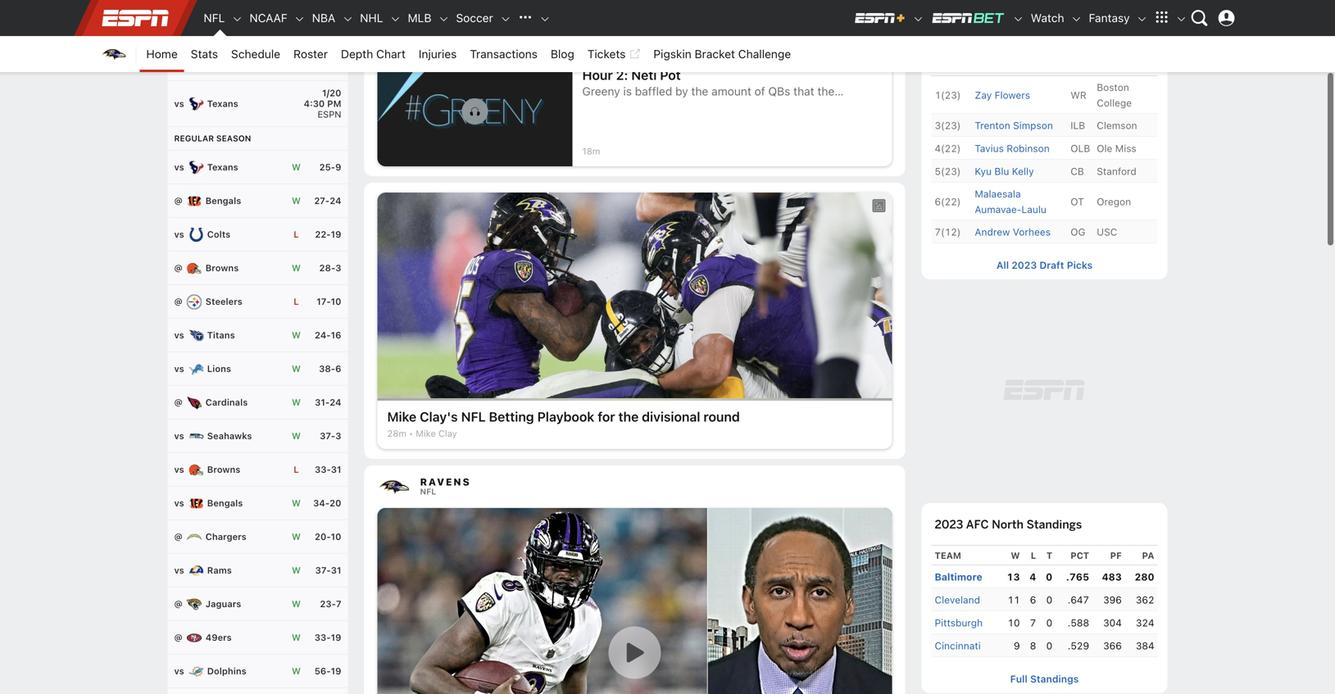 Task type: vqa. For each thing, say whether or not it's contained in the screenshot.


Task type: locate. For each thing, give the bounding box(es) containing it.
ravens nfl up injuries
[[420, 25, 471, 45]]

0 horizontal spatial 9
[[335, 162, 342, 173]]

31 up 23-7
[[331, 565, 342, 576]]

6 @ from the top
[[174, 599, 183, 610]]

2 3 from the top
[[336, 431, 342, 442]]

1 19 from the top
[[331, 229, 342, 240]]

0 vertical spatial bengals
[[206, 196, 241, 206]]

draft down espn bet image
[[967, 28, 995, 43]]

browns
[[206, 263, 239, 273], [207, 465, 241, 475]]

@ for bengals
[[174, 196, 183, 206]]

19 for 22-
[[331, 229, 342, 240]]

w for 23-7
[[292, 599, 301, 610]]

1 horizontal spatial 6
[[1031, 595, 1037, 606]]

24 down 25-9
[[330, 196, 342, 206]]

1 vertical spatial draft
[[1040, 260, 1065, 271]]

2 texans from the top
[[207, 162, 238, 173]]

1 vertical spatial mike
[[416, 429, 436, 439]]

qbs
[[769, 84, 791, 98]]

2023 left afc at the bottom right of page
[[935, 518, 964, 532]]

1 ravens from the top
[[420, 25, 471, 36]]

l for 22-19
[[294, 229, 299, 240]]

3 up the 17-10
[[336, 263, 342, 273]]

37- up 33-31
[[320, 431, 336, 442]]

full standings
[[1011, 674, 1079, 685]]

w for 38-6
[[292, 364, 301, 374]]

standings right full
[[1031, 674, 1079, 685]]

0 vertical spatial ravens
[[420, 25, 471, 36]]

l for 33-31
[[294, 465, 299, 475]]

texans for w
[[207, 162, 238, 173]]

31-24
[[315, 397, 342, 408]]

10 for 20-
[[331, 532, 342, 542]]

10 down 20
[[331, 532, 342, 542]]

0 vertical spatial 33-
[[315, 465, 331, 475]]

0 vertical spatial mike
[[387, 409, 417, 425]]

ravens up injuries
[[420, 25, 471, 36]]

1 0 from the top
[[1046, 572, 1053, 583]]

2 0 from the top
[[1047, 595, 1053, 606]]

depth chart link
[[335, 36, 412, 72]]

chart
[[376, 47, 406, 61]]

6 right 11
[[1031, 595, 1037, 606]]

19 up 28-3
[[331, 229, 342, 240]]

browns up steelers
[[206, 263, 239, 273]]

season
[[216, 134, 251, 143]]

texans down regular season
[[207, 162, 238, 173]]

wr
[[1071, 89, 1087, 101]]

w left 27-
[[292, 196, 301, 206]]

soccer image
[[500, 13, 511, 25]]

draft down vorhees
[[1040, 260, 1065, 271]]

standings up t
[[1027, 518, 1082, 532]]

1 vertical spatial bengals
[[207, 498, 243, 509]]

bengals for vs
[[207, 498, 243, 509]]

mike up 28m
[[387, 409, 417, 425]]

31 up 20
[[331, 465, 342, 475]]

texans for 1/20
[[207, 98, 238, 109]]

og
[[1071, 226, 1086, 238]]

picks
[[998, 28, 1027, 43], [1067, 260, 1093, 271]]

3 0 from the top
[[1047, 618, 1053, 629]]

5 vs from the top
[[174, 364, 184, 374]]

0
[[1046, 572, 1053, 583], [1047, 595, 1053, 606], [1047, 618, 1053, 629], [1047, 641, 1053, 652]]

the
[[692, 84, 709, 98], [619, 409, 639, 425]]

mike down clay's
[[416, 429, 436, 439]]

7 up 8
[[1031, 618, 1037, 629]]

0 vertical spatial 10
[[331, 296, 342, 307]]

regular season
[[174, 134, 251, 143]]

ravens down clay
[[420, 476, 471, 488]]

mike
[[387, 409, 417, 425], [416, 429, 436, 439]]

gus edwards #35 of the baltimore ravens is tackled by mark robinson #93 of the pittsburgh steelers. image
[[378, 193, 893, 399]]

2 31 from the top
[[331, 565, 342, 576]]

1 vertical spatial 10
[[331, 532, 342, 542]]

1 33- from the top
[[315, 465, 331, 475]]

9 up 27-24 on the top
[[335, 162, 342, 173]]

l left t
[[1031, 551, 1037, 561]]

37-3
[[320, 431, 342, 442]]

bengals up chargers
[[207, 498, 243, 509]]

3 vs from the top
[[174, 229, 184, 240]]

2 @ from the top
[[174, 263, 183, 273]]

clemson
[[1097, 120, 1138, 131]]

hour 2: neti pot image
[[378, 57, 573, 166]]

7 down the 37-31
[[336, 599, 342, 610]]

4(22)
[[935, 143, 961, 154]]

vs for 37-3
[[174, 431, 184, 442]]

1 vertical spatial 19
[[331, 633, 342, 643]]

w left 23-
[[292, 599, 301, 610]]

2:
[[616, 67, 628, 83]]

full standings link
[[1011, 674, 1079, 685]]

10 up 16
[[331, 296, 342, 307]]

@ for chargers
[[174, 532, 183, 542]]

1 horizontal spatial 7
[[1031, 618, 1037, 629]]

19 down 33-19
[[331, 666, 342, 677]]

picks down espn bet icon
[[998, 28, 1027, 43]]

soccer link
[[450, 0, 500, 36]]

pot
[[660, 67, 681, 83]]

34-20
[[313, 498, 342, 509]]

0 vertical spatial 19
[[331, 229, 342, 240]]

17-10
[[317, 296, 342, 307]]

33-
[[315, 465, 331, 475], [315, 633, 331, 643]]

nfl up the 2023 schedule
[[204, 11, 225, 25]]

0 vertical spatial 3
[[336, 263, 342, 273]]

picks down og
[[1067, 260, 1093, 271]]

nba link
[[306, 0, 342, 36]]

10 for 17-
[[331, 296, 342, 307]]

0 horizontal spatial the
[[619, 409, 639, 425]]

0 left .588
[[1047, 618, 1053, 629]]

schedule down ncaaf 'link' at left
[[231, 47, 281, 61]]

56-
[[315, 666, 331, 677]]

1/20
[[322, 88, 342, 98]]

w for 20-10
[[292, 532, 301, 542]]

0 horizontal spatial 6
[[335, 364, 342, 374]]

1 vertical spatial ravens
[[420, 476, 471, 488]]

2 33- from the top
[[315, 633, 331, 643]]

nfl down mike clay
[[420, 487, 436, 496]]

afc
[[967, 518, 989, 532]]

watch image
[[1071, 13, 1083, 25]]

cincinnati
[[935, 641, 981, 652]]

20-10
[[315, 532, 342, 542]]

w left 38-
[[292, 364, 301, 374]]

25-
[[319, 162, 335, 173]]

0 vertical spatial draft
[[967, 28, 995, 43]]

38-
[[319, 364, 335, 374]]

w for 28-3
[[292, 263, 301, 273]]

ravens nfl down clay
[[420, 476, 471, 496]]

2023 right all
[[1012, 260, 1037, 271]]

1 vertical spatial 24
[[330, 397, 342, 408]]

6 down 16
[[335, 364, 342, 374]]

1 vertical spatial picks
[[1067, 260, 1093, 271]]

w left 34-
[[292, 498, 301, 509]]

@ for cardinals
[[174, 397, 183, 408]]

4 @ from the top
[[174, 397, 183, 408]]

0 vertical spatial 7
[[336, 599, 342, 610]]

roster
[[294, 47, 328, 61]]

vs for 25-9
[[174, 162, 184, 173]]

0 vertical spatial 37-
[[320, 431, 336, 442]]

challenge
[[739, 47, 791, 61]]

w left 37-3
[[292, 431, 301, 442]]

1 3 from the top
[[336, 263, 342, 273]]

280
[[1135, 572, 1155, 583]]

l left 17-
[[294, 296, 299, 307]]

2 ravens nfl from the top
[[420, 476, 471, 496]]

10 vs from the top
[[174, 666, 184, 677]]

espn more sports home page image
[[513, 6, 538, 30]]

24 up 37-3
[[330, 397, 342, 408]]

1 horizontal spatial the
[[692, 84, 709, 98]]

2 vertical spatial 10
[[1008, 618, 1020, 629]]

9 left 8
[[1014, 641, 1020, 652]]

0 horizontal spatial draft
[[967, 28, 995, 43]]

1 vertical spatial standings
[[1031, 674, 1079, 685]]

bracket
[[695, 47, 735, 61]]

33- up 34-
[[315, 465, 331, 475]]

0 horizontal spatial 7
[[336, 599, 342, 610]]

1 vertical spatial 6
[[1031, 595, 1037, 606]]

23-7
[[320, 599, 342, 610]]

hour
[[583, 67, 613, 83]]

0 left .647
[[1047, 595, 1053, 606]]

w left 56-
[[292, 666, 301, 677]]

0 for 7
[[1047, 618, 1053, 629]]

8 vs from the top
[[174, 498, 184, 509]]

11
[[1008, 595, 1020, 606]]

baffled
[[635, 84, 673, 98]]

schedule link
[[225, 36, 287, 72]]

1 horizontal spatial picks
[[1067, 260, 1093, 271]]

0 vertical spatial 24
[[330, 196, 342, 206]]

is
[[624, 84, 632, 98]]

texans
[[207, 98, 238, 109], [207, 162, 238, 173]]

boston
[[1097, 82, 1130, 93]]

2023 down espn bet image
[[935, 28, 964, 43]]

full
[[1011, 674, 1028, 685]]

rd(pk)
[[935, 61, 969, 72]]

1 vertical spatial ravens nfl
[[420, 476, 471, 496]]

19 for 33-
[[331, 633, 342, 643]]

2 24 from the top
[[330, 397, 342, 408]]

1 ravens nfl from the top
[[420, 25, 471, 45]]

2 vertical spatial 19
[[331, 666, 342, 677]]

0 right 8
[[1047, 641, 1053, 652]]

home link
[[140, 36, 184, 72]]

1 horizontal spatial draft
[[1040, 260, 1065, 271]]

1 vertical spatial browns
[[207, 465, 241, 475]]

33- for 31
[[315, 465, 331, 475]]

1 vertical spatial texans
[[207, 162, 238, 173]]

nfl right clay's
[[461, 409, 486, 425]]

draft inside all 2023 draft picks link
[[1040, 260, 1065, 271]]

mike for mike clay
[[416, 429, 436, 439]]

37- down 20-
[[315, 565, 331, 576]]

3 @ from the top
[[174, 296, 183, 307]]

1 vertical spatial the
[[619, 409, 639, 425]]

w left the 37-31
[[292, 565, 301, 576]]

0 vertical spatial 9
[[335, 162, 342, 173]]

w left 20-
[[292, 532, 301, 542]]

bengals
[[206, 196, 241, 206], [207, 498, 243, 509]]

schedule down nfl icon
[[212, 28, 263, 43]]

w left 25-
[[292, 162, 301, 173]]

depth
[[341, 47, 373, 61]]

1 @ from the top
[[174, 196, 183, 206]]

1 vertical spatial 33-
[[315, 633, 331, 643]]

laulu
[[1022, 204, 1047, 215]]

31
[[331, 465, 342, 475], [331, 565, 342, 576]]

33-19
[[315, 633, 342, 643]]

w left 24-
[[292, 330, 301, 341]]

3 down 31-24
[[336, 431, 342, 442]]

more sports image
[[539, 13, 551, 25]]

31 for 33-
[[331, 465, 342, 475]]

0 vertical spatial 31
[[331, 465, 342, 475]]

6
[[335, 364, 342, 374], [1031, 595, 1037, 606]]

4 vs from the top
[[174, 330, 184, 341]]

vs for 24-16
[[174, 330, 184, 341]]

1 vertical spatial 37-
[[315, 565, 331, 576]]

w left 33-19
[[292, 633, 301, 643]]

1 24 from the top
[[330, 196, 342, 206]]

profile management image
[[1219, 10, 1235, 26]]

9 vs from the top
[[174, 565, 184, 576]]

3 19 from the top
[[331, 666, 342, 677]]

1 31 from the top
[[331, 465, 342, 475]]

19 down 23-7
[[331, 633, 342, 643]]

transactions
[[470, 47, 538, 61]]

bengals up colts
[[206, 196, 241, 206]]

ot
[[1071, 196, 1085, 207]]

7 vs from the top
[[174, 465, 184, 475]]

texans up regular season
[[207, 98, 238, 109]]

2023 schedule
[[181, 28, 263, 43]]

4:30
[[304, 98, 325, 109]]

tickets link
[[581, 36, 647, 72]]

1 texans from the top
[[207, 98, 238, 109]]

amount
[[712, 84, 752, 98]]

l
[[294, 229, 299, 240], [294, 296, 299, 307], [294, 465, 299, 475], [1031, 551, 1037, 561]]

0 right 4
[[1046, 572, 1053, 583]]

5 @ from the top
[[174, 532, 183, 542]]

cincinnati link
[[935, 638, 981, 654]]

1 vs from the top
[[174, 98, 184, 109]]

6(22)
[[935, 196, 961, 207]]

w for 33-19
[[292, 633, 301, 643]]

the right by
[[692, 84, 709, 98]]

the right for on the left
[[619, 409, 639, 425]]

pigskin bracket challenge
[[654, 47, 791, 61]]

espn bet image
[[1013, 13, 1025, 25]]

nfl
[[204, 11, 225, 25], [420, 35, 436, 45], [461, 409, 486, 425], [420, 487, 436, 496]]

7 @ from the top
[[174, 633, 183, 643]]

w left 28- at the top left of the page
[[292, 263, 301, 273]]

tavius robinson link
[[975, 143, 1050, 154]]

1(23)
[[935, 89, 961, 101]]

stats
[[191, 47, 218, 61]]

2 19 from the top
[[331, 633, 342, 643]]

boston college
[[1097, 82, 1132, 109]]

l left 22- at the left top of page
[[294, 229, 299, 240]]

4 0 from the top
[[1047, 641, 1053, 652]]

browns for vs
[[207, 465, 241, 475]]

espn+ image
[[854, 11, 907, 25]]

browns down seahawks
[[207, 465, 241, 475]]

1 vertical spatial 3
[[336, 431, 342, 442]]

school
[[1097, 61, 1137, 72]]

10 down 11
[[1008, 618, 1020, 629]]

0 vertical spatial 6
[[335, 364, 342, 374]]

33- up 56-
[[315, 633, 331, 643]]

0 vertical spatial the
[[692, 84, 709, 98]]

1 vertical spatial 9
[[1014, 641, 1020, 652]]

l left 33-31
[[294, 465, 299, 475]]

pos school
[[1071, 61, 1137, 72]]

tavius
[[975, 143, 1004, 154]]

1 vertical spatial 31
[[331, 565, 342, 576]]

0 vertical spatial picks
[[998, 28, 1027, 43]]

2 vs from the top
[[174, 162, 184, 173]]

by
[[676, 84, 689, 98]]

2023 up stats
[[181, 28, 209, 43]]

6 vs from the top
[[174, 431, 184, 442]]

player
[[975, 61, 1011, 72]]

fantasy image
[[1137, 13, 1148, 25]]

college
[[1097, 97, 1132, 109]]

0 vertical spatial browns
[[206, 263, 239, 273]]

0 vertical spatial texans
[[207, 98, 238, 109]]

w left 31-
[[292, 397, 301, 408]]

0 vertical spatial ravens nfl
[[420, 25, 471, 45]]

7
[[336, 599, 342, 610], [1031, 618, 1037, 629]]

w for 37-3
[[292, 431, 301, 442]]

3 for 28-
[[336, 263, 342, 273]]

pittsburgh
[[935, 618, 983, 629]]

2023 for afc
[[935, 518, 964, 532]]

0 horizontal spatial picks
[[998, 28, 1027, 43]]

vs for 38-6
[[174, 364, 184, 374]]



Task type: describe. For each thing, give the bounding box(es) containing it.
espn
[[318, 109, 342, 120]]

nba image
[[342, 13, 354, 25]]

304
[[1104, 618, 1122, 629]]

mlb image
[[438, 13, 450, 25]]

north
[[992, 518, 1024, 532]]

2023 for draft
[[935, 28, 964, 43]]

external link image
[[629, 44, 641, 64]]

olb
[[1071, 143, 1091, 154]]

injuries
[[419, 47, 457, 61]]

global navigation element
[[94, 0, 1242, 36]]

pigskin bracket challenge link
[[647, 36, 798, 72]]

vs for 34-20
[[174, 498, 184, 509]]

pittsburgh link
[[935, 616, 983, 631]]

nfl up injuries
[[420, 35, 436, 45]]

injuries link
[[412, 36, 464, 72]]

bengals for @
[[206, 196, 241, 206]]

andrew vorhees link
[[975, 226, 1051, 238]]

picks inside all 2023 draft picks link
[[1067, 260, 1093, 271]]

kyu
[[975, 166, 992, 177]]

dolphins
[[207, 666, 247, 677]]

31-
[[315, 397, 330, 408]]

0 vertical spatial schedule
[[212, 28, 263, 43]]

27-24
[[314, 196, 342, 206]]

browns for @
[[206, 263, 239, 273]]

2023 for schedule
[[181, 28, 209, 43]]

8
[[1031, 641, 1037, 652]]

28-3
[[319, 263, 342, 273]]

the inside 'hour 2: neti pot greeny is baffled by the amount of qbs that the…'
[[692, 84, 709, 98]]

@ for steelers
[[174, 296, 183, 307]]

25-9
[[319, 162, 342, 173]]

33-31
[[315, 465, 342, 475]]

espn plus image
[[913, 13, 925, 25]]

w for 34-20
[[292, 498, 301, 509]]

pa
[[1143, 551, 1155, 561]]

rd(pk) player
[[935, 61, 1011, 72]]

pos
[[1071, 61, 1091, 72]]

.588
[[1068, 618, 1090, 629]]

kyu blu kelly link
[[975, 166, 1034, 177]]

.765
[[1067, 572, 1090, 583]]

w for 25-9
[[292, 162, 301, 173]]

2023 inside all 2023 draft picks link
[[1012, 260, 1037, 271]]

andrew vorhees
[[975, 226, 1051, 238]]

20-
[[315, 532, 331, 542]]

nfl inside global navigation element
[[204, 11, 225, 25]]

37- for 37-31
[[315, 565, 331, 576]]

round
[[704, 409, 740, 425]]

31 for 37-
[[331, 565, 342, 576]]

2 ravens from the top
[[420, 476, 471, 488]]

watch link
[[1025, 0, 1071, 36]]

vs for 37-31
[[174, 565, 184, 576]]

@ for 49ers
[[174, 633, 183, 643]]

all 2023 draft picks
[[997, 260, 1093, 271]]

clay
[[439, 429, 457, 439]]

blog link
[[544, 36, 581, 72]]

nfl image
[[232, 13, 243, 25]]

all
[[997, 260, 1009, 271]]

28m
[[387, 429, 407, 439]]

vs for 22-19
[[174, 229, 184, 240]]

nhl link
[[354, 0, 390, 36]]

1 vertical spatial 7
[[1031, 618, 1037, 629]]

7(12)
[[935, 226, 961, 238]]

espn bet image
[[931, 11, 1007, 25]]

colts
[[207, 229, 231, 240]]

steelers
[[206, 296, 243, 307]]

1 horizontal spatial 9
[[1014, 641, 1020, 652]]

more espn image
[[1176, 13, 1188, 25]]

34-
[[313, 498, 330, 509]]

for
[[598, 409, 615, 425]]

divisional
[[642, 409, 701, 425]]

ncaaf
[[250, 11, 288, 25]]

vs for 33-31
[[174, 465, 184, 475]]

ncaaf link
[[243, 0, 294, 36]]

usc
[[1097, 226, 1118, 238]]

w for 37-31
[[292, 565, 301, 576]]

19 for 56-
[[331, 666, 342, 677]]

nhl image
[[390, 13, 401, 25]]

24 for 31-
[[330, 397, 342, 408]]

baltimore link
[[935, 570, 983, 585]]

zay
[[975, 89, 992, 101]]

vs for 4:30 pm
[[174, 98, 184, 109]]

mike for mike clay's nfl betting playbook for the divisional round
[[387, 409, 417, 425]]

ncaaf image
[[294, 13, 306, 25]]

0 vertical spatial standings
[[1027, 518, 1082, 532]]

nfl link
[[197, 0, 232, 36]]

hour 2: neti pot greeny is baffled by the amount of qbs that the…
[[583, 67, 844, 98]]

28-
[[319, 263, 336, 273]]

betting
[[489, 409, 534, 425]]

pct
[[1071, 551, 1090, 561]]

16
[[331, 330, 342, 341]]

1/20 4:30 pm espn
[[304, 88, 342, 120]]

of
[[755, 84, 766, 98]]

fantasy
[[1089, 11, 1130, 25]]

t
[[1047, 551, 1053, 561]]

malaesala
[[975, 188, 1021, 200]]

@ for jaguars
[[174, 599, 183, 610]]

w for 24-16
[[292, 330, 301, 341]]

zay flowers
[[975, 89, 1031, 101]]

zay flowers link
[[975, 89, 1031, 101]]

seahawks
[[207, 431, 252, 442]]

w for 27-24
[[292, 196, 301, 206]]

24-
[[315, 330, 331, 341]]

.529
[[1068, 641, 1090, 652]]

24 for 27-
[[330, 196, 342, 206]]

team
[[935, 551, 962, 561]]

33- for 19
[[315, 633, 331, 643]]

0 for 6
[[1047, 595, 1053, 606]]

1 vertical spatial schedule
[[231, 47, 281, 61]]

trenton simpson
[[975, 120, 1054, 131]]

nhl
[[360, 11, 383, 25]]

playbook
[[538, 409, 595, 425]]

robinson
[[1007, 143, 1050, 154]]

the…
[[818, 84, 844, 98]]

49ers
[[206, 633, 232, 643]]

pm
[[327, 98, 342, 109]]

cleveland
[[935, 595, 981, 606]]

all 2023 draft picks link
[[997, 260, 1093, 271]]

.647
[[1068, 595, 1090, 606]]

0 for 4
[[1046, 572, 1053, 583]]

more espn image
[[1150, 6, 1175, 30]]

483
[[1103, 572, 1122, 583]]

l for 17-10
[[294, 296, 299, 307]]

soccer
[[456, 11, 493, 25]]

0 for 8
[[1047, 641, 1053, 652]]

w for 56-19
[[292, 666, 301, 677]]

baltimore
[[935, 572, 983, 583]]

3 for 37-
[[336, 431, 342, 442]]

mlb link
[[401, 0, 438, 36]]

w up 13
[[1011, 551, 1020, 561]]

37-31
[[315, 565, 342, 576]]

greeny
[[583, 84, 620, 98]]

vs for 56-19
[[174, 666, 184, 677]]

13
[[1007, 572, 1020, 583]]

37- for 37-3
[[320, 431, 336, 442]]

@ for browns
[[174, 263, 183, 273]]

w for 31-24
[[292, 397, 301, 408]]



